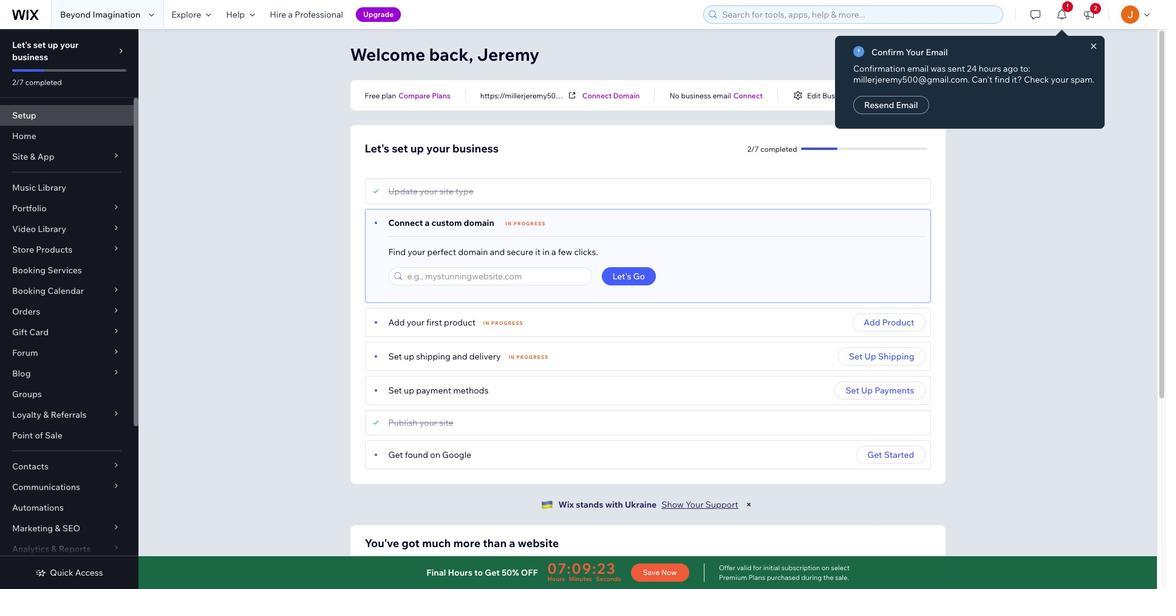 Task type: vqa. For each thing, say whether or not it's contained in the screenshot.
Facebook & Instagram Ads link
no



Task type: locate. For each thing, give the bounding box(es) containing it.
0 horizontal spatial app
[[38, 151, 54, 162]]

0 vertical spatial progress
[[514, 221, 546, 227]]

valid
[[737, 564, 752, 572]]

1 site from the top
[[440, 186, 454, 197]]

0 horizontal spatial let's
[[12, 39, 31, 50]]

and left secure
[[490, 247, 505, 258]]

2/7 completed down connect link
[[748, 144, 797, 153]]

2 site from the top
[[439, 417, 454, 428]]

0 horizontal spatial 2/7
[[12, 78, 24, 87]]

1 horizontal spatial completed
[[761, 144, 797, 153]]

1 vertical spatial progress
[[492, 320, 524, 326]]

0 vertical spatial your
[[906, 47, 924, 58]]

you've
[[365, 536, 399, 550]]

to
[[475, 567, 483, 578]]

1 horizontal spatial hours
[[548, 575, 565, 583]]

your right update
[[420, 186, 438, 197]]

analytics & reports button
[[0, 539, 134, 560]]

1 vertical spatial booking
[[12, 286, 46, 296]]

1 vertical spatial let's set up your business
[[365, 142, 499, 156]]

1 horizontal spatial connect
[[583, 91, 612, 100]]

1 vertical spatial site
[[12, 151, 28, 162]]

ukraine
[[625, 499, 657, 510]]

your inside confirmation email was sent 24 hours ago to: millerjeremy500@gmail.com. can't find it? check your spam.
[[1051, 74, 1069, 85]]

set up payments button
[[835, 382, 926, 400]]

let's inside let's go button
[[613, 271, 632, 282]]

0 horizontal spatial completed
[[25, 78, 62, 87]]

library up portfolio popup button
[[38, 182, 66, 193]]

1 horizontal spatial business
[[453, 142, 499, 156]]

app inside dropdown button
[[38, 151, 54, 162]]

email down millerjeremy500@gmail.com.
[[897, 100, 918, 111]]

in for set up shipping and delivery
[[509, 354, 515, 360]]

& inside popup button
[[51, 544, 57, 555]]

site up was
[[919, 47, 935, 58]]

0 vertical spatial 2/7 completed
[[12, 78, 62, 87]]

resend email
[[865, 100, 918, 111]]

2 horizontal spatial get
[[868, 450, 883, 461]]

hours
[[448, 567, 473, 578], [548, 575, 565, 583]]

domain
[[614, 91, 640, 100]]

1 horizontal spatial 2/7 completed
[[748, 144, 797, 153]]

2/7 completed up setup
[[12, 78, 62, 87]]

1 horizontal spatial your
[[906, 47, 924, 58]]

business up type
[[453, 142, 499, 156]]

1 vertical spatial in progress
[[483, 320, 524, 326]]

1 vertical spatial business
[[681, 91, 711, 100]]

save now
[[643, 568, 677, 577]]

email up was
[[926, 47, 948, 58]]

& inside button
[[816, 574, 822, 585]]

07:09:23 hours minutes seconds
[[548, 560, 621, 583]]

& left the the
[[816, 574, 822, 585]]

connect domain
[[583, 91, 640, 100]]

0 vertical spatial set
[[33, 39, 46, 50]]

2 booking from the top
[[12, 286, 46, 296]]

1 horizontal spatial and
[[490, 247, 505, 258]]

edit business info button
[[793, 90, 868, 101]]

orders button
[[0, 301, 134, 322]]

1 booking from the top
[[12, 265, 46, 276]]

on inside offer valid for initial subscription on select premium plans purchased during the sale.
[[822, 564, 830, 572]]

site down set up payment methods
[[439, 417, 454, 428]]

progress for set up shipping and delivery
[[517, 354, 549, 360]]

email
[[926, 47, 948, 58], [897, 100, 918, 111]]

progress right "delivery"
[[517, 354, 549, 360]]

on up the the
[[822, 564, 830, 572]]

1 horizontal spatial email
[[908, 63, 929, 74]]

0 vertical spatial completed
[[25, 78, 62, 87]]

booking inside dropdown button
[[12, 286, 46, 296]]

1 vertical spatial and
[[453, 351, 468, 362]]

let's go
[[613, 271, 645, 282]]

0 vertical spatial in progress
[[506, 221, 546, 227]]

confirm
[[872, 47, 904, 58]]

email left connect link
[[713, 91, 731, 100]]

secure
[[507, 247, 534, 258]]

booking for booking services
[[12, 265, 46, 276]]

0 vertical spatial edit
[[901, 47, 917, 58]]

2 vertical spatial progress
[[517, 354, 549, 360]]

0 vertical spatial app
[[38, 151, 54, 162]]

website
[[518, 536, 559, 550]]

0 horizontal spatial add
[[389, 317, 405, 328]]

perfect
[[427, 247, 456, 258]]

offer
[[719, 564, 736, 572]]

hours left minutes
[[548, 575, 565, 583]]

booking up "orders"
[[12, 286, 46, 296]]

2 vertical spatial in
[[509, 354, 515, 360]]

hire
[[270, 9, 286, 20]]

& right 'loyalty'
[[43, 410, 49, 420]]

up for payments
[[862, 385, 873, 396]]

2 horizontal spatial let's
[[613, 271, 632, 282]]

booking down store
[[12, 265, 46, 276]]

app
[[38, 151, 54, 162], [583, 574, 601, 585]]

initial
[[764, 564, 780, 572]]

& left reports
[[51, 544, 57, 555]]

business inside sidebar element
[[12, 52, 48, 63]]

0 vertical spatial up
[[865, 351, 876, 362]]

0 vertical spatial booking
[[12, 265, 46, 276]]

spam.
[[1071, 74, 1095, 85]]

quick access button
[[35, 567, 103, 578]]

up left shipping
[[865, 351, 876, 362]]

1 vertical spatial in
[[483, 320, 490, 326]]

& for site
[[30, 151, 36, 162]]

0 vertical spatial site
[[440, 186, 454, 197]]

point of sale
[[12, 430, 62, 441]]

your right find
[[408, 247, 426, 258]]

set
[[389, 351, 402, 362], [849, 351, 863, 362], [389, 385, 402, 396], [846, 385, 860, 396]]

loyalty & referrals button
[[0, 405, 134, 425]]

sale
[[45, 430, 62, 441]]

0 vertical spatial and
[[490, 247, 505, 258]]

& for marketing
[[55, 523, 60, 534]]

0 horizontal spatial set
[[33, 39, 46, 50]]

library inside dropdown button
[[38, 224, 66, 235]]

in progress
[[506, 221, 546, 227], [483, 320, 524, 326], [509, 354, 549, 360]]

get for get started
[[868, 450, 883, 461]]

started
[[884, 450, 915, 461]]

2/7 down connect link
[[748, 144, 759, 153]]

1 vertical spatial library
[[38, 224, 66, 235]]

reports
[[59, 544, 91, 555]]

2 library from the top
[[38, 224, 66, 235]]

& inside 'popup button'
[[43, 410, 49, 420]]

edit inside button
[[807, 91, 821, 100]]

1 horizontal spatial set
[[392, 142, 408, 156]]

your right confirm
[[906, 47, 924, 58]]

0 horizontal spatial and
[[453, 351, 468, 362]]

hours left to
[[448, 567, 473, 578]]

connect for connect a custom domain
[[389, 218, 423, 228]]

library for music library
[[38, 182, 66, 193]]

let's set up your business down the beyond
[[12, 39, 79, 63]]

1 add from the left
[[389, 317, 405, 328]]

progress
[[514, 221, 546, 227], [492, 320, 524, 326], [517, 354, 549, 360]]

in progress right "delivery"
[[509, 354, 549, 360]]

add inside button
[[864, 317, 881, 328]]

in progress up "delivery"
[[483, 320, 524, 326]]

0 horizontal spatial let's set up your business
[[12, 39, 79, 63]]

plans down for
[[749, 574, 766, 582]]

you've got much more than a website
[[365, 536, 559, 550]]

1 horizontal spatial 2/7
[[748, 144, 759, 153]]

edit for edit business info
[[807, 91, 821, 100]]

let's set up your business inside sidebar element
[[12, 39, 79, 63]]

offer valid for initial subscription on select premium plans purchased during the sale.
[[719, 564, 850, 582]]

your down the beyond
[[60, 39, 79, 50]]

get left found
[[389, 450, 403, 461]]

0 horizontal spatial email
[[897, 100, 918, 111]]

domain right custom
[[464, 218, 494, 228]]

hours inside 07:09:23 hours minutes seconds
[[548, 575, 565, 583]]

plans
[[432, 91, 451, 100], [749, 574, 766, 582]]

Search for tools, apps, help & more... field
[[719, 6, 999, 23]]

get inside get started button
[[868, 450, 883, 461]]

site left type
[[440, 186, 454, 197]]

your
[[60, 39, 79, 50], [1051, 74, 1069, 85], [427, 142, 450, 156], [420, 186, 438, 197], [408, 247, 426, 258], [407, 317, 425, 328], [420, 417, 437, 428]]

07:09:23
[[548, 560, 616, 578]]

1 horizontal spatial app
[[583, 574, 601, 585]]

up
[[48, 39, 58, 50], [411, 142, 424, 156], [404, 351, 414, 362], [404, 385, 414, 396]]

hours for 07:09:23
[[548, 575, 565, 583]]

confirm your email
[[872, 47, 948, 58]]

facebook & instagram ads button
[[747, 562, 931, 589]]

get right to
[[485, 567, 500, 578]]

loyalty
[[12, 410, 41, 420]]

business up setup
[[12, 52, 48, 63]]

in progress for connect a custom domain
[[506, 221, 546, 227]]

0 horizontal spatial 2/7 completed
[[12, 78, 62, 87]]

on right found
[[430, 450, 440, 461]]

edit left business
[[807, 91, 821, 100]]

in progress up secure
[[506, 221, 546, 227]]

your right show at the bottom right of page
[[686, 499, 704, 510]]

2 vertical spatial business
[[453, 142, 499, 156]]

1 library from the top
[[38, 182, 66, 193]]

0 horizontal spatial edit
[[807, 91, 821, 100]]

add left product
[[864, 317, 881, 328]]

domain for perfect
[[458, 247, 488, 258]]

0 horizontal spatial on
[[430, 450, 440, 461]]

0 horizontal spatial hours
[[448, 567, 473, 578]]

home link
[[0, 126, 134, 146]]

2 horizontal spatial business
[[681, 91, 711, 100]]

2 add from the left
[[864, 317, 881, 328]]

a right than
[[509, 536, 516, 550]]

up for shipping
[[865, 351, 876, 362]]

in progress for set up shipping and delivery
[[509, 354, 549, 360]]

library up products
[[38, 224, 66, 235]]

in right "delivery"
[[509, 354, 515, 360]]

gift card
[[12, 327, 49, 338]]

0 vertical spatial business
[[12, 52, 48, 63]]

and left "delivery"
[[453, 351, 468, 362]]

video library button
[[0, 219, 134, 239]]

in up secure
[[506, 221, 512, 227]]

site for publish your site
[[439, 417, 454, 428]]

0 horizontal spatial plans
[[432, 91, 451, 100]]

1 horizontal spatial add
[[864, 317, 881, 328]]

1 vertical spatial your
[[686, 499, 704, 510]]

your left the first
[[407, 317, 425, 328]]

1 vertical spatial plans
[[749, 574, 766, 582]]

0 horizontal spatial site
[[12, 151, 28, 162]]

progress up "delivery"
[[492, 320, 524, 326]]

analytics
[[12, 544, 49, 555]]

domain right perfect
[[458, 247, 488, 258]]

0 vertical spatial let's
[[12, 39, 31, 50]]

site inside dropdown button
[[12, 151, 28, 162]]

edit up millerjeremy500@gmail.com.
[[901, 47, 917, 58]]

add left the first
[[389, 317, 405, 328]]

0 vertical spatial library
[[38, 182, 66, 193]]

2/7 inside sidebar element
[[12, 78, 24, 87]]

access
[[75, 567, 103, 578]]

1 vertical spatial set
[[392, 142, 408, 156]]

save
[[643, 568, 660, 577]]

& down home
[[30, 151, 36, 162]]

1 horizontal spatial let's
[[365, 142, 390, 156]]

plans right compare
[[432, 91, 451, 100]]

0 vertical spatial domain
[[464, 218, 494, 228]]

1 vertical spatial site
[[439, 417, 454, 428]]

0 vertical spatial email
[[926, 47, 948, 58]]

progress up it
[[514, 221, 546, 227]]

0 vertical spatial in
[[506, 221, 512, 227]]

1 horizontal spatial on
[[822, 564, 830, 572]]

1 vertical spatial app
[[583, 574, 601, 585]]

0 horizontal spatial get
[[389, 450, 403, 461]]

2/7 completed
[[12, 78, 62, 87], [748, 144, 797, 153]]

site
[[919, 47, 935, 58], [12, 151, 28, 162]]

automations link
[[0, 498, 134, 518]]

1 vertical spatial edit
[[807, 91, 821, 100]]

2 horizontal spatial connect
[[734, 91, 763, 100]]

2 vertical spatial let's
[[613, 271, 632, 282]]

type
[[456, 186, 474, 197]]

up left payments
[[862, 385, 873, 396]]

2 vertical spatial in progress
[[509, 354, 549, 360]]

in right product on the bottom
[[483, 320, 490, 326]]

automations
[[12, 502, 64, 513]]

with
[[606, 499, 623, 510]]

compare
[[399, 91, 430, 100]]

1 horizontal spatial site
[[919, 47, 935, 58]]

plans inside offer valid for initial subscription on select premium plans purchased during the sale.
[[749, 574, 766, 582]]

& for loyalty
[[43, 410, 49, 420]]

set for set up shipping
[[849, 351, 863, 362]]

0 horizontal spatial connect
[[389, 218, 423, 228]]

card
[[29, 327, 49, 338]]

site for update your site type
[[440, 186, 454, 197]]

0 horizontal spatial business
[[12, 52, 48, 63]]

booking
[[12, 265, 46, 276], [12, 286, 46, 296]]

business right no
[[681, 91, 711, 100]]

50%
[[502, 567, 519, 578]]

go
[[633, 271, 645, 282]]

1 horizontal spatial plans
[[749, 574, 766, 582]]

get left started
[[868, 450, 883, 461]]

publish
[[389, 417, 418, 428]]

edit
[[901, 47, 917, 58], [807, 91, 821, 100]]

edit for edit site
[[901, 47, 917, 58]]

& left the seo on the left bottom of the page
[[55, 523, 60, 534]]

1 vertical spatial on
[[822, 564, 830, 572]]

1 horizontal spatial edit
[[901, 47, 917, 58]]

confirmation email was sent 24 hours ago to: millerjeremy500@gmail.com. can't find it? check your spam.
[[854, 63, 1095, 85]]

let's set up your business up update your site type
[[365, 142, 499, 156]]

0 vertical spatial 2/7
[[12, 78, 24, 87]]

email down edit site
[[908, 63, 929, 74]]

0 vertical spatial let's set up your business
[[12, 39, 79, 63]]

1 vertical spatial up
[[862, 385, 873, 396]]

1 vertical spatial domain
[[458, 247, 488, 258]]

completed
[[25, 78, 62, 87], [761, 144, 797, 153]]

explore
[[172, 9, 201, 20]]

site down home
[[12, 151, 28, 162]]

marketing & seo button
[[0, 518, 134, 539]]

2/7 up setup
[[12, 78, 24, 87]]

blog
[[12, 368, 31, 379]]

1 vertical spatial 2/7
[[748, 144, 759, 153]]

show
[[662, 499, 684, 510]]

add for add your first product
[[389, 317, 405, 328]]

1 horizontal spatial email
[[926, 47, 948, 58]]

your left spam.
[[1051, 74, 1069, 85]]

contacts button
[[0, 456, 134, 477]]

add product button
[[853, 314, 926, 332]]

0 horizontal spatial email
[[713, 91, 731, 100]]

1 vertical spatial let's
[[365, 142, 390, 156]]

0 vertical spatial email
[[908, 63, 929, 74]]

final hours to get 50% off
[[427, 567, 538, 578]]



Task type: describe. For each thing, give the bounding box(es) containing it.
progress for add your first product
[[492, 320, 524, 326]]

quick access
[[50, 567, 103, 578]]

final
[[427, 567, 446, 578]]

your right publish
[[420, 417, 437, 428]]

resend
[[865, 100, 895, 111]]

get for get found on google
[[389, 450, 403, 461]]

marketing
[[12, 523, 53, 534]]

2/7 completed inside sidebar element
[[12, 78, 62, 87]]

market
[[603, 574, 631, 585]]

welcome back, jeremy
[[350, 44, 540, 65]]

than
[[483, 536, 507, 550]]

shipping
[[878, 351, 915, 362]]

connect for connect domain
[[583, 91, 612, 100]]

loyalty & referrals
[[12, 410, 87, 420]]

instagram
[[824, 574, 866, 585]]

welcome
[[350, 44, 425, 65]]

app inside "button"
[[583, 574, 601, 585]]

free
[[365, 91, 380, 100]]

blog button
[[0, 363, 134, 384]]

store
[[12, 244, 34, 255]]

show your support button
[[662, 499, 739, 510]]

edit business info
[[807, 91, 868, 100]]

it
[[535, 247, 541, 258]]

1 vertical spatial email
[[713, 91, 731, 100]]

help
[[226, 9, 245, 20]]

site & app
[[12, 151, 54, 162]]

beyond
[[60, 9, 91, 20]]

custom
[[432, 218, 462, 228]]

hours for final
[[448, 567, 473, 578]]

email inside confirmation email was sent 24 hours ago to: millerjeremy500@gmail.com. can't find it? check your spam.
[[908, 63, 929, 74]]

services
[[48, 265, 82, 276]]

help button
[[219, 0, 263, 29]]

set up payments
[[846, 385, 915, 396]]

0 vertical spatial plans
[[432, 91, 451, 100]]

& for facebook
[[816, 574, 822, 585]]

domain for custom
[[464, 218, 494, 228]]

in for add your first product
[[483, 320, 490, 326]]

your inside sidebar element
[[60, 39, 79, 50]]

completed inside sidebar element
[[25, 78, 62, 87]]

set inside sidebar element
[[33, 39, 46, 50]]

1 horizontal spatial get
[[485, 567, 500, 578]]

no
[[670, 91, 680, 100]]

no business email connect
[[670, 91, 763, 100]]

hire a professional link
[[263, 0, 351, 29]]

2
[[1094, 4, 1098, 12]]

marketing & seo
[[12, 523, 80, 534]]

plan
[[382, 91, 396, 100]]

select
[[831, 564, 850, 572]]

connect link
[[734, 90, 763, 101]]

add product
[[864, 317, 915, 328]]

add for add product
[[864, 317, 881, 328]]

your up update your site type
[[427, 142, 450, 156]]

gift
[[12, 327, 27, 338]]

site & app button
[[0, 146, 134, 167]]

1 vertical spatial completed
[[761, 144, 797, 153]]

1 vertical spatial 2/7 completed
[[748, 144, 797, 153]]

facebook & instagram ads
[[775, 574, 883, 585]]

e.g., mystunningwebsite.com field
[[404, 268, 588, 285]]

beyond imagination
[[60, 9, 141, 20]]

a left custom
[[425, 218, 430, 228]]

it?
[[1012, 74, 1022, 85]]

now
[[662, 568, 677, 577]]

a right in
[[552, 247, 556, 258]]

was
[[931, 63, 946, 74]]

point of sale link
[[0, 425, 134, 446]]

home
[[12, 131, 36, 142]]

check
[[1024, 74, 1050, 85]]

1 vertical spatial email
[[897, 100, 918, 111]]

in progress for add your first product
[[483, 320, 524, 326]]

wix
[[559, 499, 574, 510]]

let's inside sidebar element
[[12, 39, 31, 50]]

publish your site
[[389, 417, 454, 428]]

gift card button
[[0, 322, 134, 343]]

support
[[706, 499, 739, 510]]

& for analytics
[[51, 544, 57, 555]]

millerjeremy500@gmail.com.
[[854, 74, 970, 85]]

update
[[389, 186, 418, 197]]

library for video library
[[38, 224, 66, 235]]

much
[[422, 536, 451, 550]]

professional
[[295, 9, 343, 20]]

forum button
[[0, 343, 134, 363]]

a right hire
[[288, 9, 293, 20]]

few
[[558, 247, 573, 258]]

facebook
[[775, 574, 815, 585]]

sent
[[948, 63, 965, 74]]

add your first product
[[389, 317, 476, 328]]

music library
[[12, 182, 66, 193]]

ads
[[868, 574, 883, 585]]

find your perfect domain and secure it in a few clicks.
[[389, 247, 598, 258]]

find
[[995, 74, 1010, 85]]

booking for booking calendar
[[12, 286, 46, 296]]

save now button
[[631, 564, 689, 582]]

set up shipping
[[849, 351, 915, 362]]

app market button
[[556, 562, 740, 589]]

groups link
[[0, 384, 134, 405]]

0 vertical spatial site
[[919, 47, 935, 58]]

edit site
[[901, 47, 935, 58]]

up inside sidebar element
[[48, 39, 58, 50]]

subscription
[[782, 564, 820, 572]]

to:
[[1021, 63, 1031, 74]]

communications
[[12, 482, 80, 493]]

sidebar element
[[0, 29, 139, 589]]

hire a professional
[[270, 9, 343, 20]]

in
[[543, 247, 550, 258]]

upgrade
[[363, 10, 394, 19]]

google
[[442, 450, 472, 461]]

seo
[[62, 523, 80, 534]]

get started
[[868, 450, 915, 461]]

orders
[[12, 306, 40, 317]]

music
[[12, 182, 36, 193]]

video library
[[12, 224, 66, 235]]

during
[[802, 574, 822, 582]]

set for set up shipping and delivery
[[389, 351, 402, 362]]

1 horizontal spatial let's set up your business
[[365, 142, 499, 156]]

update your site type
[[389, 186, 474, 197]]

set for set up payments
[[846, 385, 860, 396]]

the
[[824, 574, 834, 582]]

app market
[[583, 574, 631, 585]]

0 vertical spatial on
[[430, 450, 440, 461]]

set for set up payment methods
[[389, 385, 402, 396]]

groups
[[12, 389, 42, 400]]

0 horizontal spatial your
[[686, 499, 704, 510]]

point
[[12, 430, 33, 441]]

progress for connect a custom domain
[[514, 221, 546, 227]]

in for connect a custom domain
[[506, 221, 512, 227]]

get found on google
[[389, 450, 472, 461]]



